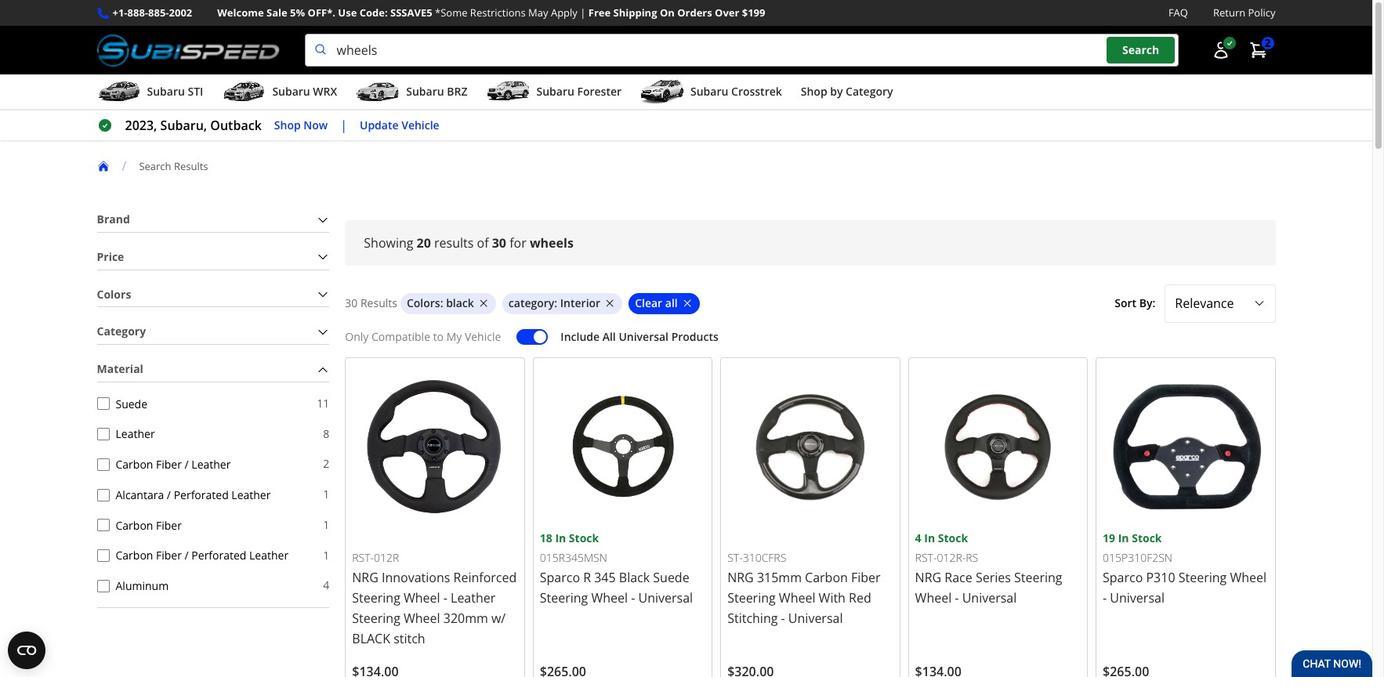 Task type: locate. For each thing, give the bounding box(es) containing it.
- inside '19 in stock 015p310f2sn sparco p310 steering wheel - universal'
[[1103, 590, 1107, 607]]

subaru left crosstrek
[[691, 84, 729, 99]]

results
[[434, 235, 474, 252]]

search input field
[[305, 34, 1179, 67]]

category inside dropdown button
[[97, 324, 146, 339]]

1 vertical spatial 1
[[323, 517, 330, 532]]

1 horizontal spatial colors
[[407, 296, 440, 310]]

universal inside 4 in stock rst-012r-rs nrg race series steering wheel - universal
[[962, 590, 1017, 607]]

fiber down carbon fiber
[[156, 548, 182, 563]]

stock up 015r345msn
[[569, 531, 599, 546]]

1 horizontal spatial results
[[361, 296, 397, 310]]

1 vertical spatial category
[[97, 324, 146, 339]]

over
[[715, 5, 740, 20]]

sparco p310 steering wheel - universal image
[[1103, 364, 1269, 530]]

home image
[[97, 160, 109, 173]]

in for sparco p310 steering wheel - universal
[[1119, 531, 1129, 546]]

0 vertical spatial shop
[[801, 84, 828, 99]]

stock for r
[[569, 531, 599, 546]]

nrg innovations reinforced steering wheel - leather steering wheel 320mm w/ black stitch image
[[352, 364, 518, 530]]

- for nrg race series steering wheel - universal
[[955, 590, 959, 607]]

showing
[[364, 235, 414, 252]]

steering inside '19 in stock 015p310f2sn sparco p310 steering wheel - universal'
[[1179, 569, 1227, 586]]

| right now
[[340, 117, 347, 134]]

: left the black
[[440, 296, 443, 310]]

now
[[304, 117, 328, 132]]

0 vertical spatial category
[[509, 296, 555, 310]]

results
[[174, 159, 208, 173], [361, 296, 397, 310]]

sparco
[[540, 569, 580, 586], [1103, 569, 1143, 586]]

wheel inside 18 in stock 015r345msn sparco r 345 black suede steering wheel - universal
[[591, 590, 628, 607]]

1 horizontal spatial shop
[[801, 84, 828, 99]]

rst- inside rst-012r nrg innovations reinforced steering wheel - leather steering wheel 320mm w/ black stitch
[[352, 551, 374, 565]]

1 horizontal spatial in
[[925, 531, 935, 546]]

- for sparco r 345 black suede steering wheel - universal
[[631, 590, 635, 607]]

stitch
[[394, 630, 425, 648]]

fiber inside the st-310cfrs nrg 315mm carbon fiber steering wheel with red stitching - universal
[[851, 569, 881, 586]]

universal for nrg race series steering wheel - universal
[[962, 590, 1017, 607]]

wheel inside '19 in stock 015p310f2sn sparco p310 steering wheel - universal'
[[1230, 569, 1267, 586]]

1 horizontal spatial category
[[509, 296, 555, 310]]

- inside 4 in stock rst-012r-rs nrg race series steering wheel - universal
[[955, 590, 959, 607]]

nrg down the 012r
[[352, 569, 379, 586]]

2 vertical spatial 1
[[323, 548, 330, 563]]

fiber for carbon fiber / leather
[[156, 457, 182, 472]]

sparco inside '19 in stock 015p310f2sn sparco p310 steering wheel - universal'
[[1103, 569, 1143, 586]]

universal down black on the left of page
[[639, 590, 693, 607]]

: left interior
[[555, 296, 558, 310]]

colors
[[97, 287, 131, 302], [407, 296, 440, 310]]

30 results
[[345, 296, 397, 310]]

310cfrs
[[743, 551, 787, 565]]

search inside button
[[1123, 43, 1160, 58]]

2 subaru from the left
[[272, 84, 310, 99]]

2 horizontal spatial stock
[[1132, 531, 1162, 546]]

: for category
[[555, 296, 558, 310]]

search button
[[1107, 37, 1175, 63]]

0 horizontal spatial vehicle
[[402, 117, 440, 132]]

*some
[[435, 5, 468, 20]]

0 horizontal spatial shop
[[274, 117, 301, 132]]

colors up the only compatible to my vehicle
[[407, 296, 440, 310]]

stock up the 012r-
[[938, 531, 968, 546]]

0 horizontal spatial in
[[555, 531, 566, 546]]

2 : from the left
[[555, 296, 558, 310]]

carbon
[[116, 457, 153, 472], [116, 518, 153, 533], [116, 548, 153, 563], [805, 569, 848, 586]]

category up material
[[97, 324, 146, 339]]

0 vertical spatial 2
[[1265, 36, 1271, 50]]

| left free
[[580, 5, 586, 20]]

0 horizontal spatial rst-
[[352, 551, 374, 565]]

0 vertical spatial 30
[[492, 235, 506, 252]]

1 rst- from the left
[[352, 551, 374, 565]]

brand
[[97, 212, 130, 227]]

carbon fiber
[[116, 518, 182, 533]]

steering
[[1014, 569, 1063, 586], [1179, 569, 1227, 586], [352, 590, 400, 607], [540, 590, 588, 607], [728, 590, 776, 607], [352, 610, 400, 627]]

/ up alcantara / perforated leather
[[185, 457, 189, 472]]

leather
[[116, 427, 155, 442], [192, 457, 231, 472], [232, 487, 271, 502], [249, 548, 289, 563], [451, 590, 496, 607]]

2 horizontal spatial in
[[1119, 531, 1129, 546]]

1 horizontal spatial |
[[580, 5, 586, 20]]

1 horizontal spatial :
[[555, 296, 558, 310]]

015r345msn
[[540, 551, 607, 565]]

3 stock from the left
[[1132, 531, 1162, 546]]

search results
[[139, 159, 208, 173]]

2
[[1265, 36, 1271, 50], [323, 457, 330, 471]]

results for 30 results
[[361, 296, 397, 310]]

888-
[[127, 5, 148, 20]]

1 for perforated
[[323, 548, 330, 563]]

universal inside '19 in stock 015p310f2sn sparco p310 steering wheel - universal'
[[1110, 590, 1165, 607]]

stitching
[[728, 610, 778, 627]]

0 horizontal spatial results
[[174, 159, 208, 173]]

1 : from the left
[[440, 296, 443, 310]]

2 down 8
[[323, 457, 330, 471]]

subaru sti button
[[97, 78, 203, 109]]

4 inside 4 in stock rst-012r-rs nrg race series steering wheel - universal
[[915, 531, 922, 546]]

subaru left wrx on the left of page
[[272, 84, 310, 99]]

1 stock from the left
[[569, 531, 599, 546]]

vehicle right my
[[465, 329, 501, 344]]

1 in from the left
[[555, 531, 566, 546]]

- inside rst-012r nrg innovations reinforced steering wheel - leather steering wheel 320mm w/ black stitch
[[444, 590, 448, 607]]

2 button
[[1241, 35, 1276, 66]]

category for category : interior
[[509, 296, 555, 310]]

4 for 4
[[323, 578, 330, 593]]

0 horizontal spatial category
[[97, 324, 146, 339]]

w/
[[492, 610, 506, 627]]

shop left now
[[274, 117, 301, 132]]

- up the 320mm
[[444, 590, 448, 607]]

open widget image
[[8, 632, 45, 670]]

0 horizontal spatial sparco
[[540, 569, 580, 586]]

1 vertical spatial shop
[[274, 117, 301, 132]]

1 nrg from the left
[[352, 569, 379, 586]]

subaru left forester
[[537, 84, 575, 99]]

stock inside 18 in stock 015r345msn sparco r 345 black suede steering wheel - universal
[[569, 531, 599, 546]]

0 vertical spatial suede
[[116, 396, 147, 411]]

stock inside 4 in stock rst-012r-rs nrg race series steering wheel - universal
[[938, 531, 968, 546]]

fiber up red
[[851, 569, 881, 586]]

Carbon Fiber / Leather button
[[97, 458, 109, 471]]

suede right "suede" button
[[116, 396, 147, 411]]

0 horizontal spatial colors
[[97, 287, 131, 302]]

2 rst- from the left
[[915, 551, 937, 565]]

results down 2023, subaru, outback
[[174, 159, 208, 173]]

1
[[323, 487, 330, 502], [323, 517, 330, 532], [323, 548, 330, 563]]

shop
[[801, 84, 828, 99], [274, 117, 301, 132]]

category left interior
[[509, 296, 555, 310]]

universal for sparco r 345 black suede steering wheel - universal
[[639, 590, 693, 607]]

alcantara / perforated leather
[[116, 487, 271, 502]]

steering inside the st-310cfrs nrg 315mm carbon fiber steering wheel with red stitching - universal
[[728, 590, 776, 607]]

on
[[660, 5, 675, 20]]

in for nrg race series steering wheel - universal
[[925, 531, 935, 546]]

rst-012r nrg innovations reinforced steering wheel - leather steering wheel 320mm w/ black stitch
[[352, 551, 517, 648]]

nrg inside the st-310cfrs nrg 315mm carbon fiber steering wheel with red stitching - universal
[[728, 569, 754, 586]]

universal inside 18 in stock 015r345msn sparco r 345 black suede steering wheel - universal
[[639, 590, 693, 607]]

nrg for nrg innovations reinforced steering wheel - leather steering wheel 320mm w/ black stitch
[[352, 569, 379, 586]]

stock
[[569, 531, 599, 546], [938, 531, 968, 546], [1132, 531, 1162, 546]]

3 nrg from the left
[[915, 569, 942, 586]]

5 subaru from the left
[[691, 84, 729, 99]]

vehicle down subaru brz dropdown button
[[402, 117, 440, 132]]

fiber up alcantara / perforated leather
[[156, 457, 182, 472]]

2 nrg from the left
[[728, 569, 754, 586]]

4 for 4 in stock rst-012r-rs nrg race series steering wheel - universal
[[915, 531, 922, 546]]

fiber
[[156, 457, 182, 472], [156, 518, 182, 533], [156, 548, 182, 563], [851, 569, 881, 586]]

colors button
[[97, 283, 330, 307]]

2 horizontal spatial nrg
[[915, 569, 942, 586]]

/
[[122, 158, 127, 175], [185, 457, 189, 472], [167, 487, 171, 502], [185, 548, 189, 563]]

-
[[444, 590, 448, 607], [631, 590, 635, 607], [955, 590, 959, 607], [1103, 590, 1107, 607], [781, 610, 785, 627]]

3 subaru from the left
[[406, 84, 444, 99]]

1 horizontal spatial rst-
[[915, 551, 937, 565]]

1 vertical spatial results
[[361, 296, 397, 310]]

by
[[830, 84, 843, 99]]

search for search
[[1123, 43, 1160, 58]]

brand button
[[97, 208, 330, 232]]

- down race
[[955, 590, 959, 607]]

1 vertical spatial |
[[340, 117, 347, 134]]

1 horizontal spatial stock
[[938, 531, 968, 546]]

universal inside the st-310cfrs nrg 315mm carbon fiber steering wheel with red stitching - universal
[[789, 610, 843, 627]]

1 subaru from the left
[[147, 84, 185, 99]]

a subaru crosstrek thumbnail image image
[[641, 80, 684, 104]]

0 horizontal spatial stock
[[569, 531, 599, 546]]

colors down price
[[97, 287, 131, 302]]

+1-888-885-2002
[[113, 5, 192, 20]]

0 horizontal spatial 4
[[323, 578, 330, 593]]

30 up only
[[345, 296, 358, 310]]

1 horizontal spatial search
[[1123, 43, 1160, 58]]

carbon down alcantara
[[116, 518, 153, 533]]

3 1 from the top
[[323, 548, 330, 563]]

perforated down carbon fiber / leather
[[174, 487, 229, 502]]

0 vertical spatial vehicle
[[402, 117, 440, 132]]

universal for nrg 315mm carbon fiber steering wheel with red stitching - universal
[[789, 610, 843, 627]]

2 stock from the left
[[938, 531, 968, 546]]

in inside 18 in stock 015r345msn sparco r 345 black suede steering wheel - universal
[[555, 531, 566, 546]]

in inside '19 in stock 015p310f2sn sparco p310 steering wheel - universal'
[[1119, 531, 1129, 546]]

subaru left sti
[[147, 84, 185, 99]]

shop for shop by category
[[801, 84, 828, 99]]

nrg inside rst-012r nrg innovations reinforced steering wheel - leather steering wheel 320mm w/ black stitch
[[352, 569, 379, 586]]

forester
[[577, 84, 622, 99]]

0 vertical spatial perforated
[[174, 487, 229, 502]]

suede right black on the left of page
[[653, 569, 690, 586]]

in inside 4 in stock rst-012r-rs nrg race series steering wheel - universal
[[925, 531, 935, 546]]

- for nrg 315mm carbon fiber steering wheel with red stitching - universal
[[781, 610, 785, 627]]

sssave5
[[390, 5, 433, 20]]

category
[[846, 84, 893, 99]]

carbon up alcantara
[[116, 457, 153, 472]]

30
[[492, 235, 506, 252], [345, 296, 358, 310]]

nrg left race
[[915, 569, 942, 586]]

universal down series
[[962, 590, 1017, 607]]

nrg down st-
[[728, 569, 754, 586]]

shop now
[[274, 117, 328, 132]]

885-
[[148, 5, 169, 20]]

1 vertical spatial vehicle
[[465, 329, 501, 344]]

nrg 315mm carbon fiber steering wheel with red stitching - universal image
[[728, 364, 893, 530]]

- down 015p310f2sn
[[1103, 590, 1107, 607]]

2 sparco from the left
[[1103, 569, 1143, 586]]

shop inside dropdown button
[[801, 84, 828, 99]]

black
[[352, 630, 390, 648]]

0 vertical spatial results
[[174, 159, 208, 173]]

1 sparco from the left
[[540, 569, 580, 586]]

universal down p310
[[1110, 590, 1165, 607]]

apply
[[551, 5, 578, 20]]

0 horizontal spatial 2
[[323, 457, 330, 471]]

nrg race series steering wheel - universal image
[[915, 364, 1081, 530]]

Alcantara / Perforated Leather button
[[97, 489, 109, 501]]

30 right the of on the left top of the page
[[492, 235, 506, 252]]

1 vertical spatial 4
[[323, 578, 330, 593]]

wheel inside 4 in stock rst-012r-rs nrg race series steering wheel - universal
[[915, 590, 952, 607]]

0 horizontal spatial 30
[[345, 296, 358, 310]]

012r
[[374, 551, 399, 565]]

- inside the st-310cfrs nrg 315mm carbon fiber steering wheel with red stitching - universal
[[781, 610, 785, 627]]

1 vertical spatial search
[[139, 159, 171, 173]]

universal down with on the bottom right
[[789, 610, 843, 627]]

1 horizontal spatial nrg
[[728, 569, 754, 586]]

1 for leather
[[323, 487, 330, 502]]

of
[[477, 235, 489, 252]]

3 in from the left
[[1119, 531, 1129, 546]]

0 vertical spatial 4
[[915, 531, 922, 546]]

4 subaru from the left
[[537, 84, 575, 99]]

subaru sti
[[147, 84, 203, 99]]

1 horizontal spatial 30
[[492, 235, 506, 252]]

rst- inside 4 in stock rst-012r-rs nrg race series steering wheel - universal
[[915, 551, 937, 565]]

reinforced
[[454, 569, 517, 586]]

wheel inside the st-310cfrs nrg 315mm carbon fiber steering wheel with red stitching - universal
[[779, 590, 816, 607]]

1 horizontal spatial sparco
[[1103, 569, 1143, 586]]

0 horizontal spatial |
[[340, 117, 347, 134]]

search for search results
[[139, 159, 171, 173]]

0 vertical spatial 1
[[323, 487, 330, 502]]

1 1 from the top
[[323, 487, 330, 502]]

0 vertical spatial search
[[1123, 43, 1160, 58]]

sparco inside 18 in stock 015r345msn sparco r 345 black suede steering wheel - universal
[[540, 569, 580, 586]]

black
[[446, 296, 474, 310]]

0 horizontal spatial nrg
[[352, 569, 379, 586]]

results up the compatible
[[361, 296, 397, 310]]

Leather button
[[97, 428, 109, 441]]

with
[[819, 590, 846, 607]]

off*.
[[308, 5, 336, 20]]

series
[[976, 569, 1011, 586]]

stock inside '19 in stock 015p310f2sn sparco p310 steering wheel - universal'
[[1132, 531, 1162, 546]]

stock for rs
[[938, 531, 968, 546]]

perforated down alcantara / perforated leather
[[192, 548, 246, 563]]

- inside 18 in stock 015r345msn sparco r 345 black suede steering wheel - universal
[[631, 590, 635, 607]]

sparco down 015p310f2sn
[[1103, 569, 1143, 586]]

0 horizontal spatial :
[[440, 296, 443, 310]]

stock up 015p310f2sn
[[1132, 531, 1162, 546]]

st-
[[728, 551, 743, 565]]

use
[[338, 5, 357, 20]]

category
[[509, 296, 555, 310], [97, 324, 146, 339]]

carbon up with on the bottom right
[[805, 569, 848, 586]]

1 horizontal spatial suede
[[653, 569, 690, 586]]

1 horizontal spatial 4
[[915, 531, 922, 546]]

subispeed logo image
[[97, 34, 280, 67]]

Carbon Fiber / Perforated Leather button
[[97, 550, 109, 562]]

suede inside 18 in stock 015r345msn sparco r 345 black suede steering wheel - universal
[[653, 569, 690, 586]]

colors inside dropdown button
[[97, 287, 131, 302]]

subaru forester
[[537, 84, 622, 99]]

1 horizontal spatial 2
[[1265, 36, 1271, 50]]

shop left by
[[801, 84, 828, 99]]

orders
[[677, 5, 712, 20]]

18
[[540, 531, 553, 546]]

sparco down 015r345msn
[[540, 569, 580, 586]]

- right stitching
[[781, 610, 785, 627]]

colors for colors : black
[[407, 296, 440, 310]]

sort by:
[[1115, 296, 1156, 310]]

vehicle inside button
[[402, 117, 440, 132]]

carbon right carbon fiber / perforated leather button
[[116, 548, 153, 563]]

1 vertical spatial suede
[[653, 569, 690, 586]]

fiber down alcantara / perforated leather
[[156, 518, 182, 533]]

st-310cfrs nrg 315mm carbon fiber steering wheel with red stitching - universal
[[728, 551, 881, 627]]

subaru inside dropdown button
[[272, 84, 310, 99]]

2 down policy
[[1265, 36, 1271, 50]]

a subaru forester thumbnail image image
[[486, 80, 530, 104]]

subaru left brz on the left of page
[[406, 84, 444, 99]]

0 horizontal spatial search
[[139, 159, 171, 173]]

2 in from the left
[[925, 531, 935, 546]]

5%
[[290, 5, 305, 20]]

vehicle
[[402, 117, 440, 132], [465, 329, 501, 344]]

- down black on the left of page
[[631, 590, 635, 607]]



Task type: describe. For each thing, give the bounding box(es) containing it.
1 vertical spatial 2
[[323, 457, 330, 471]]

faq
[[1169, 5, 1189, 20]]

restrictions
[[470, 5, 526, 20]]

sparco r 345 black suede steering wheel - universal image
[[540, 364, 706, 530]]

18 in stock 015r345msn sparco r 345 black suede steering wheel - universal
[[540, 531, 693, 607]]

code:
[[360, 5, 388, 20]]

in for sparco r 345 black suede steering wheel - universal
[[555, 531, 566, 546]]

19 in stock 015p310f2sn sparco p310 steering wheel - universal
[[1103, 531, 1267, 607]]

outback
[[210, 117, 262, 134]]

+1-
[[113, 5, 127, 20]]

sparco for steering
[[540, 569, 580, 586]]

320mm
[[444, 610, 488, 627]]

a subaru sti thumbnail image image
[[97, 80, 141, 104]]

all
[[665, 296, 678, 310]]

innovations
[[382, 569, 450, 586]]

a subaru brz thumbnail image image
[[356, 80, 400, 104]]

interior
[[560, 296, 601, 310]]

subaru for subaru brz
[[406, 84, 444, 99]]

colors for colors
[[97, 287, 131, 302]]

price
[[97, 249, 124, 264]]

welcome sale 5% off*. use code: sssave5
[[217, 5, 433, 20]]

sti
[[188, 84, 203, 99]]

my
[[447, 329, 462, 344]]

1 vertical spatial 30
[[345, 296, 358, 310]]

update vehicle
[[360, 117, 440, 132]]

2 1 from the top
[[323, 517, 330, 532]]

015p310f2sn
[[1103, 551, 1173, 565]]

rs
[[966, 551, 979, 565]]

shop for shop now
[[274, 117, 301, 132]]

: for colors
[[440, 296, 443, 310]]

1 horizontal spatial vehicle
[[465, 329, 501, 344]]

subaru,
[[160, 117, 207, 134]]

subaru for subaru forester
[[537, 84, 575, 99]]

material button
[[97, 358, 330, 382]]

black
[[619, 569, 650, 586]]

price button
[[97, 245, 330, 269]]

carbon for carbon fiber / perforated leather
[[116, 548, 153, 563]]

carbon for carbon fiber
[[116, 518, 153, 533]]

012r-
[[937, 551, 966, 565]]

carbon inside the st-310cfrs nrg 315mm carbon fiber steering wheel with red stitching - universal
[[805, 569, 848, 586]]

clear
[[635, 296, 663, 310]]

20
[[417, 235, 431, 252]]

/ down alcantara / perforated leather
[[185, 548, 189, 563]]

to
[[433, 329, 444, 344]]

material
[[97, 362, 143, 376]]

345
[[594, 569, 616, 586]]

shop now link
[[274, 117, 328, 134]]

by:
[[1140, 296, 1156, 310]]

nrg for nrg 315mm carbon fiber steering wheel with red stitching - universal
[[728, 569, 754, 586]]

universal down clear at the top left
[[619, 329, 669, 344]]

subaru for subaru sti
[[147, 84, 185, 99]]

colors : black
[[407, 296, 474, 310]]

results for search results
[[174, 159, 208, 173]]

free
[[589, 5, 611, 20]]

p310
[[1147, 569, 1176, 586]]

nrg inside 4 in stock rst-012r-rs nrg race series steering wheel - universal
[[915, 569, 942, 586]]

*some restrictions may apply | free shipping on orders over $199
[[435, 5, 766, 20]]

$199
[[742, 5, 766, 20]]

a subaru wrx thumbnail image image
[[222, 80, 266, 104]]

1 vertical spatial perforated
[[192, 548, 246, 563]]

2023, subaru, outback
[[125, 117, 262, 134]]

sparco for universal
[[1103, 569, 1143, 586]]

return policy
[[1214, 5, 1276, 20]]

r
[[583, 569, 591, 586]]

subaru wrx
[[272, 84, 337, 99]]

4 in stock rst-012r-rs nrg race series steering wheel - universal
[[915, 531, 1063, 607]]

carbon for carbon fiber / leather
[[116, 457, 153, 472]]

select... image
[[1253, 297, 1266, 310]]

sale
[[267, 5, 287, 20]]

policy
[[1249, 5, 1276, 20]]

11
[[317, 396, 330, 411]]

leather inside rst-012r nrg innovations reinforced steering wheel - leather steering wheel 320mm w/ black stitch
[[451, 590, 496, 607]]

8
[[323, 426, 330, 441]]

Suede button
[[97, 398, 109, 410]]

update vehicle button
[[360, 117, 440, 134]]

only compatible to my vehicle
[[345, 329, 501, 344]]

shipping
[[613, 5, 657, 20]]

wheels
[[530, 235, 574, 252]]

steering inside 4 in stock rst-012r-rs nrg race series steering wheel - universal
[[1014, 569, 1063, 586]]

Carbon Fiber button
[[97, 519, 109, 532]]

Select... button
[[1165, 285, 1276, 323]]

subaru wrx button
[[222, 78, 337, 109]]

clear all
[[635, 296, 678, 310]]

stock for p310
[[1132, 531, 1162, 546]]

red
[[849, 590, 872, 607]]

category for category
[[97, 324, 146, 339]]

Aluminum button
[[97, 580, 109, 593]]

include
[[561, 329, 600, 344]]

faq link
[[1169, 5, 1189, 21]]

include all universal products
[[561, 329, 719, 344]]

products
[[672, 329, 719, 344]]

/ right alcantara
[[167, 487, 171, 502]]

wrx
[[313, 84, 337, 99]]

compatible
[[372, 329, 430, 344]]

subaru for subaru crosstrek
[[691, 84, 729, 99]]

for
[[510, 235, 527, 252]]

carbon fiber / perforated leather
[[116, 548, 289, 563]]

2 inside 2 button
[[1265, 36, 1271, 50]]

carbon fiber / leather
[[116, 457, 231, 472]]

shop by category button
[[801, 78, 893, 109]]

steering inside 18 in stock 015r345msn sparco r 345 black suede steering wheel - universal
[[540, 590, 588, 607]]

0 vertical spatial |
[[580, 5, 586, 20]]

/ right home icon
[[122, 158, 127, 175]]

subaru crosstrek
[[691, 84, 782, 99]]

welcome
[[217, 5, 264, 20]]

return policy link
[[1214, 5, 1276, 21]]

showing 20 results of 30 for wheels
[[364, 235, 574, 252]]

subaru for subaru wrx
[[272, 84, 310, 99]]

subaru brz button
[[356, 78, 468, 109]]

2002
[[169, 5, 192, 20]]

button image
[[1212, 41, 1230, 60]]

all
[[603, 329, 616, 344]]

aluminum
[[116, 579, 169, 593]]

may
[[529, 5, 548, 20]]

fiber for carbon fiber / perforated leather
[[156, 548, 182, 563]]

0 horizontal spatial suede
[[116, 396, 147, 411]]

315mm
[[757, 569, 802, 586]]

19
[[1103, 531, 1116, 546]]

search results link
[[139, 159, 221, 173]]

fiber for carbon fiber
[[156, 518, 182, 533]]



Task type: vqa. For each thing, say whether or not it's contained in the screenshot.


